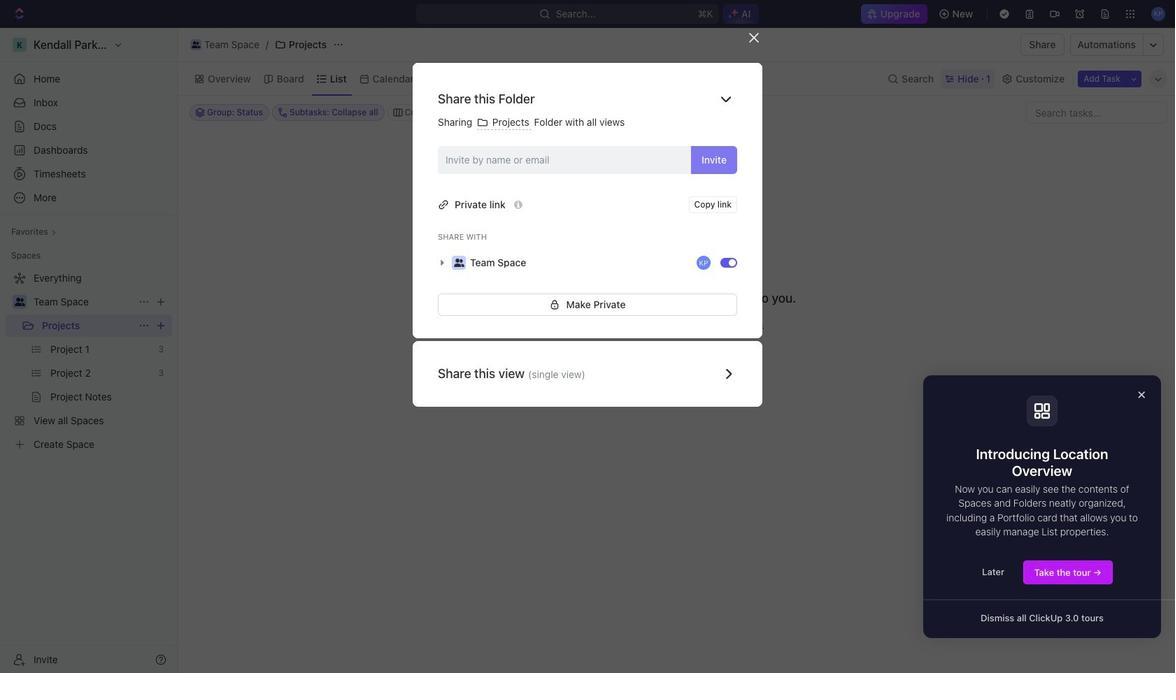 Task type: locate. For each thing, give the bounding box(es) containing it.
2 vertical spatial user group image
[[14, 298, 25, 306]]

1 horizontal spatial user group image
[[191, 41, 200, 48]]

2 horizontal spatial user group image
[[454, 259, 464, 267]]

Search tasks... text field
[[1027, 102, 1167, 123]]

user group image
[[191, 41, 200, 48], [454, 259, 464, 267], [14, 298, 25, 306]]

0 horizontal spatial user group image
[[14, 298, 25, 306]]

navigation
[[923, 376, 1175, 639]]

sidebar navigation
[[0, 28, 178, 674]]

tree
[[6, 267, 172, 456]]



Task type: vqa. For each thing, say whether or not it's contained in the screenshot.
Navigation
yes



Task type: describe. For each thing, give the bounding box(es) containing it.
user group image inside sidebar navigation
[[14, 298, 25, 306]]

tree inside sidebar navigation
[[6, 267, 172, 456]]

Invite by name or email text field
[[446, 149, 685, 170]]

1 vertical spatial user group image
[[454, 259, 464, 267]]

0 vertical spatial user group image
[[191, 41, 200, 48]]



